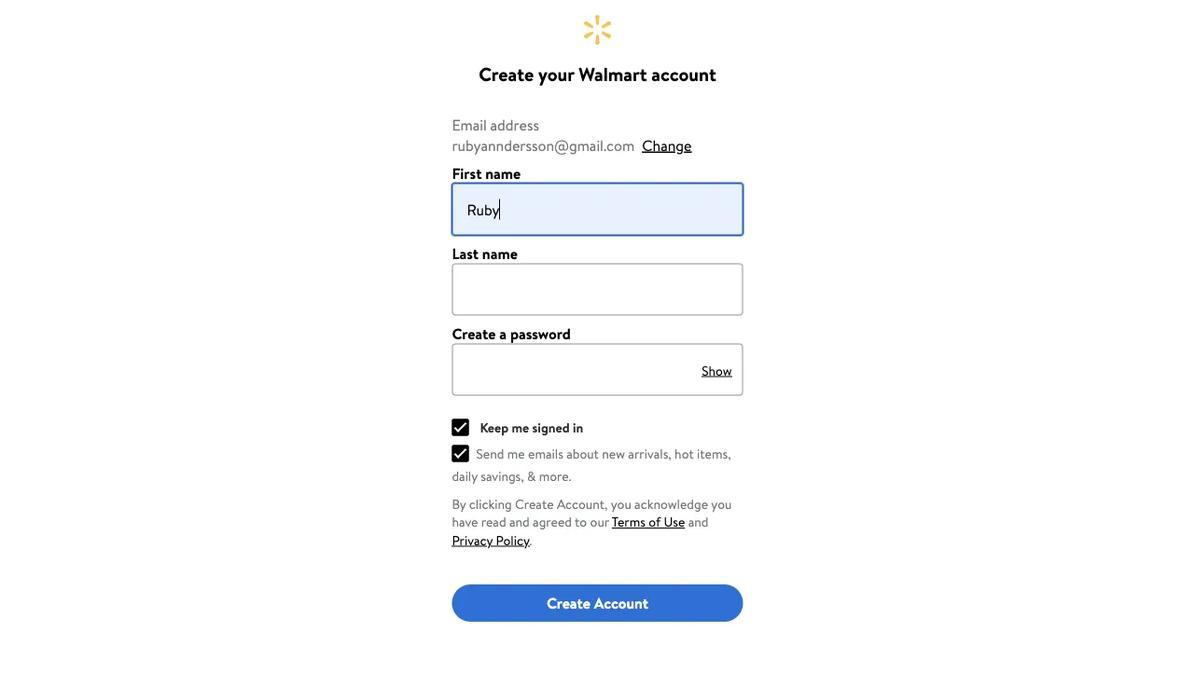 Task type: locate. For each thing, give the bounding box(es) containing it.
create for create your walmart account
[[479, 61, 534, 87]]

first
[[452, 163, 482, 183]]

and right use
[[688, 513, 709, 531]]

and
[[510, 513, 530, 531], [688, 513, 709, 531]]

last
[[452, 243, 479, 264]]

create inside by clicking create account, you acknowledge you have read and agreed to our
[[515, 495, 554, 513]]

Send me emails about new arrivals, hot items, daily savings, & more. checkbox
[[452, 446, 469, 462]]

First name text field
[[452, 183, 743, 236]]

1 and from the left
[[510, 513, 530, 531]]

create inside button
[[547, 593, 591, 614]]

Create a password password field
[[452, 344, 698, 396]]

terms
[[612, 513, 646, 531]]

account
[[652, 61, 717, 87]]

terms of use link
[[612, 513, 685, 531]]

1 horizontal spatial and
[[688, 513, 709, 531]]

a
[[500, 323, 507, 344]]

address
[[491, 114, 539, 135]]

you right acknowledge
[[711, 495, 732, 513]]

create account
[[547, 593, 649, 614]]

create left "your"
[[479, 61, 534, 87]]

me
[[512, 418, 529, 437], [507, 445, 525, 463]]

your
[[538, 61, 574, 87]]

first name element
[[452, 163, 521, 183]]

and right read on the bottom of the page
[[510, 513, 530, 531]]

change link
[[642, 135, 692, 155]]

privacy
[[452, 531, 493, 550]]

create left a
[[452, 323, 496, 344]]

show
[[702, 362, 732, 380]]

you
[[611, 495, 632, 513], [711, 495, 732, 513]]

email address rubyanndersson@gmail.com change
[[452, 114, 692, 155]]

you right our
[[611, 495, 632, 513]]

me for send
[[507, 445, 525, 463]]

name for last name
[[482, 243, 518, 264]]

first name
[[452, 163, 521, 183]]

in
[[573, 418, 584, 437]]

me right send
[[507, 445, 525, 463]]

name for first name
[[486, 163, 521, 183]]

1 horizontal spatial you
[[711, 495, 732, 513]]

me for keep
[[512, 418, 529, 437]]

privacy policy link
[[452, 531, 530, 550]]

name right last
[[482, 243, 518, 264]]

and inside by clicking create account, you acknowledge you have read and agreed to our
[[510, 513, 530, 531]]

last name
[[452, 243, 518, 264]]

1 you from the left
[[611, 495, 632, 513]]

0 vertical spatial me
[[512, 418, 529, 437]]

2 you from the left
[[711, 495, 732, 513]]

daily
[[452, 467, 478, 485]]

last name element
[[452, 243, 518, 264]]

2 and from the left
[[688, 513, 709, 531]]

about
[[567, 445, 599, 463]]

create for create account
[[547, 593, 591, 614]]

send me emails about new arrivals, hot items, daily savings, & more.
[[452, 445, 731, 485]]

0 vertical spatial name
[[486, 163, 521, 183]]

1 vertical spatial name
[[482, 243, 518, 264]]

policy
[[496, 531, 530, 550]]

0 horizontal spatial you
[[611, 495, 632, 513]]

create left the account
[[547, 593, 591, 614]]

create for create a password
[[452, 323, 496, 344]]

terms of use and privacy policy .
[[452, 513, 709, 550]]

me inside send me emails about new arrivals, hot items, daily savings, & more.
[[507, 445, 525, 463]]

0 horizontal spatial and
[[510, 513, 530, 531]]

show button
[[702, 362, 732, 380]]

name
[[486, 163, 521, 183], [482, 243, 518, 264]]

me right keep
[[512, 418, 529, 437]]

create account button
[[452, 585, 743, 622]]

more.
[[539, 467, 572, 485]]

create
[[479, 61, 534, 87], [452, 323, 496, 344], [515, 495, 554, 513], [547, 593, 591, 614]]

emails
[[528, 445, 564, 463]]

name right the first
[[486, 163, 521, 183]]

by clicking create account, you acknowledge you have read and agreed to our
[[452, 495, 732, 531]]

email
[[452, 114, 487, 135]]

create down the &
[[515, 495, 554, 513]]

send
[[476, 445, 504, 463]]

new
[[602, 445, 625, 463]]

1 vertical spatial me
[[507, 445, 525, 463]]



Task type: vqa. For each thing, say whether or not it's contained in the screenshot.
Walmart. Save Money. Live Better. Home Page image
yes



Task type: describe. For each thing, give the bounding box(es) containing it.
create a password
[[452, 323, 571, 344]]

account
[[594, 593, 649, 614]]

agreed
[[533, 513, 572, 531]]

walmart
[[579, 61, 647, 87]]

rubyanndersson@gmail.com
[[452, 135, 635, 155]]

acknowledge
[[635, 495, 708, 513]]

keep me signed in
[[480, 418, 584, 437]]

&
[[527, 467, 536, 485]]

Last name text field
[[452, 264, 743, 316]]

of
[[649, 513, 661, 531]]

items,
[[697, 445, 731, 463]]

hot
[[675, 445, 694, 463]]

have
[[452, 513, 478, 531]]

create your walmart account
[[479, 61, 717, 87]]

keep
[[480, 418, 509, 437]]

savings,
[[481, 467, 524, 485]]

password
[[510, 323, 571, 344]]

clicking
[[469, 495, 512, 513]]

read
[[481, 513, 506, 531]]

walmart. save money. live better. home page image
[[584, 15, 611, 45]]

signed
[[532, 418, 570, 437]]

use
[[664, 513, 685, 531]]

by
[[452, 495, 466, 513]]

arrivals,
[[628, 445, 672, 463]]

and inside terms of use and privacy policy .
[[688, 513, 709, 531]]

Keep me signed in checkbox
[[452, 412, 469, 429]]

account,
[[557, 495, 608, 513]]

our
[[590, 513, 609, 531]]

.
[[530, 531, 532, 550]]

change
[[642, 135, 692, 155]]

to
[[575, 513, 587, 531]]



